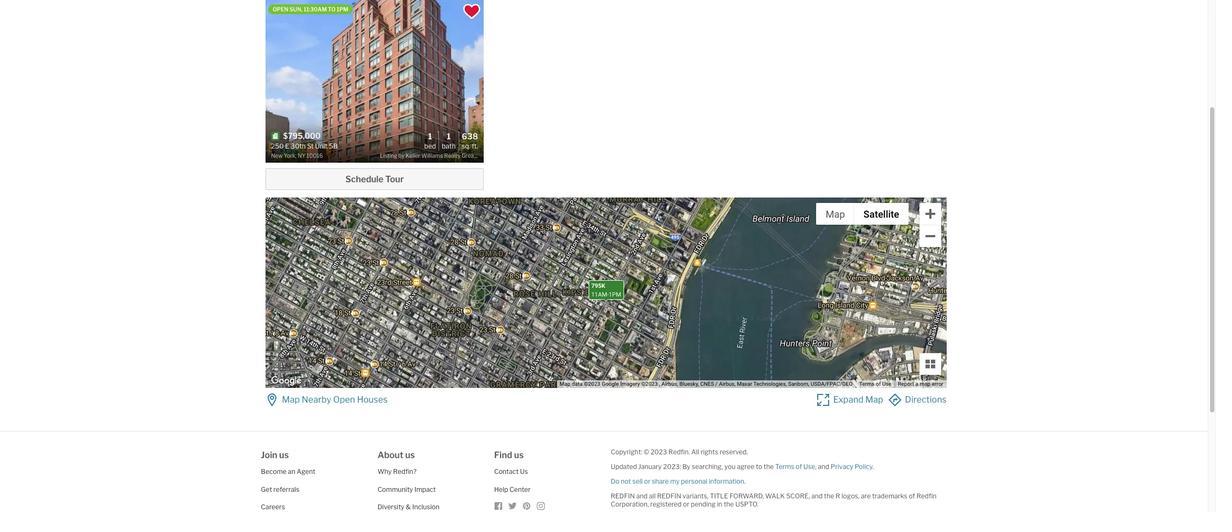 Task type: locate. For each thing, give the bounding box(es) containing it.
map inside popup button
[[826, 208, 845, 220]]

personal
[[681, 478, 708, 486]]

or right 'sell'
[[644, 478, 651, 486]]

tour
[[385, 174, 404, 185]]

0 horizontal spatial ©2023
[[584, 381, 601, 387]]

error
[[932, 381, 944, 387]]

0 vertical spatial or
[[644, 478, 651, 486]]

1 redfin from the left
[[611, 492, 635, 500]]

uspto.
[[736, 500, 759, 509]]

2023:
[[664, 463, 681, 471]]

us for find us
[[514, 450, 524, 461]]

. right privacy at the bottom right
[[873, 463, 874, 471]]

heading
[[271, 130, 375, 160]]

why redfin?
[[378, 468, 417, 476]]

0 horizontal spatial ,
[[659, 381, 660, 387]]

map nearby open houses
[[282, 395, 388, 405]]

of
[[876, 381, 881, 387], [796, 463, 802, 471], [909, 492, 916, 500]]

11am-
[[592, 291, 609, 298]]

redfin twitter image
[[509, 502, 517, 511]]

map left data on the bottom left of page
[[560, 381, 571, 387]]

inclusion
[[412, 503, 440, 511]]

redfin down my
[[657, 492, 682, 500]]

1 horizontal spatial 1pm
[[609, 291, 621, 298]]

the
[[764, 463, 774, 471], [825, 492, 835, 500], [724, 500, 734, 509]]

redfin
[[611, 492, 635, 500], [657, 492, 682, 500]]

of up score,
[[796, 463, 802, 471]]

airbus, left bluesky,
[[662, 381, 678, 387]]

1 inside 1 bed
[[428, 132, 432, 142]]

in
[[717, 500, 723, 509]]

2 us from the left
[[405, 450, 415, 461]]

the right to
[[764, 463, 774, 471]]

1 horizontal spatial of
[[876, 381, 881, 387]]

redfin and all redfin variants, title forward, walk score, and the r logos, are trademarks of redfin corporation, registered or pending in the uspto.
[[611, 492, 937, 509]]

1 us from the left
[[279, 450, 289, 461]]

to
[[756, 463, 763, 471]]

map
[[920, 381, 931, 387]]

contact us button
[[494, 468, 528, 476]]

diversity & inclusion button
[[378, 503, 440, 511]]

us right join
[[279, 450, 289, 461]]

information
[[709, 478, 745, 486]]

0 vertical spatial use
[[883, 381, 892, 387]]

3 us from the left
[[514, 450, 524, 461]]

terms right to
[[776, 463, 795, 471]]

corporation,
[[611, 500, 649, 509]]

updated
[[611, 463, 637, 471]]

1 1 from the left
[[428, 132, 432, 142]]

walk
[[766, 492, 785, 500]]

schedule
[[346, 174, 384, 185]]

use up score,
[[804, 463, 816, 471]]

&
[[406, 503, 411, 511]]

0 horizontal spatial use
[[804, 463, 816, 471]]

0 vertical spatial terms of use link
[[860, 381, 892, 387]]

terms of use link up score,
[[776, 463, 816, 471]]

1pm
[[337, 6, 349, 12], [609, 291, 621, 298]]

airbus, right /
[[719, 381, 736, 387]]

1 bath
[[442, 132, 456, 150]]

help center
[[494, 485, 531, 494]]

usda/fpac/geo
[[811, 381, 853, 387]]

agent
[[297, 468, 316, 476]]

title
[[710, 492, 729, 500]]

map left 'satellite' on the right of the page
[[826, 208, 845, 220]]

cnes
[[701, 381, 714, 387]]

map down the google image
[[282, 395, 300, 405]]

become
[[261, 468, 287, 476]]

all
[[692, 448, 700, 456]]

2 airbus, from the left
[[719, 381, 736, 387]]

©2023
[[584, 381, 601, 387], [642, 381, 658, 387]]

1 vertical spatial .
[[745, 478, 746, 486]]

0 horizontal spatial 1pm
[[337, 6, 349, 12]]

bath
[[442, 142, 456, 150]]

1 horizontal spatial airbus,
[[719, 381, 736, 387]]

us
[[279, 450, 289, 461], [405, 450, 415, 461], [514, 450, 524, 461]]

1 horizontal spatial .
[[873, 463, 874, 471]]

report a map error
[[898, 381, 944, 387]]

data
[[572, 381, 583, 387]]

map button
[[817, 203, 855, 225]]

map region
[[140, 70, 976, 490]]

, right the imagery
[[659, 381, 660, 387]]

find
[[494, 450, 512, 461]]

terms of use link
[[860, 381, 892, 387], [776, 463, 816, 471]]

0 horizontal spatial redfin
[[611, 492, 635, 500]]

0 horizontal spatial terms
[[776, 463, 795, 471]]

variants,
[[683, 492, 709, 500]]

impact
[[415, 485, 436, 494]]

2 vertical spatial of
[[909, 492, 916, 500]]

find us
[[494, 450, 524, 461]]

copyright:
[[611, 448, 643, 456]]

imagery
[[621, 381, 640, 387]]

redfin instagram image
[[537, 502, 546, 511]]

ft.
[[472, 142, 478, 150]]

0 horizontal spatial 1
[[428, 132, 432, 142]]

1 horizontal spatial redfin
[[657, 492, 682, 500]]

referrals
[[274, 485, 299, 494]]

. down agree in the bottom of the page
[[745, 478, 746, 486]]

redfin pinterest image
[[523, 502, 531, 511]]

expand
[[834, 395, 864, 405]]

registered
[[651, 500, 682, 509]]

us for about us
[[405, 450, 415, 461]]

us right find
[[514, 450, 524, 461]]

1 inside 1 bath
[[447, 132, 451, 142]]

0 vertical spatial of
[[876, 381, 881, 387]]

and
[[818, 463, 830, 471], [637, 492, 648, 500], [812, 492, 823, 500]]

0 horizontal spatial airbus,
[[662, 381, 678, 387]]

1pm inside 795k 11am-1pm
[[609, 291, 621, 298]]

community impact
[[378, 485, 436, 494]]

1 horizontal spatial 1
[[447, 132, 451, 142]]

help center button
[[494, 485, 531, 494]]

do
[[611, 478, 620, 486]]

or left pending
[[683, 500, 690, 509]]

us
[[520, 468, 528, 476]]

2 ©2023 from the left
[[642, 381, 658, 387]]

0 horizontal spatial us
[[279, 450, 289, 461]]

terms of use link up expand map on the right of the page
[[860, 381, 892, 387]]

technologies,
[[754, 381, 787, 387]]

logos,
[[842, 492, 860, 500]]

open
[[333, 395, 355, 405]]

1 vertical spatial 1pm
[[609, 291, 621, 298]]

get referrals
[[261, 485, 299, 494]]

map for map data ©2023 google  imagery ©2023 , airbus, bluesky, cnes / airbus, maxar technologies, sanborn, usda/fpac/geo
[[560, 381, 571, 387]]

redfin down not
[[611, 492, 635, 500]]

©2023 right data on the bottom left of page
[[584, 381, 601, 387]]

updated january 2023: by searching, you agree to the terms of use , and privacy policy .
[[611, 463, 874, 471]]

of left redfin
[[909, 492, 916, 500]]

2 horizontal spatial us
[[514, 450, 524, 461]]

2 horizontal spatial of
[[909, 492, 916, 500]]

0 horizontal spatial of
[[796, 463, 802, 471]]

1 horizontal spatial terms of use link
[[860, 381, 892, 387]]

2 1 from the left
[[447, 132, 451, 142]]

©2023 right the imagery
[[642, 381, 658, 387]]

of up expand map on the right of the page
[[876, 381, 881, 387]]

1 horizontal spatial us
[[405, 450, 415, 461]]

us up redfin?
[[405, 450, 415, 461]]

1 up bath on the top left
[[447, 132, 451, 142]]

1 for 1 bed
[[428, 132, 432, 142]]

0 vertical spatial terms
[[860, 381, 875, 387]]

copyright: © 2023 redfin. all rights reserved.
[[611, 448, 748, 456]]

the left r
[[825, 492, 835, 500]]

menu bar
[[817, 203, 909, 225]]

1 horizontal spatial ,
[[816, 463, 817, 471]]

the right in
[[724, 500, 734, 509]]

agree
[[737, 463, 755, 471]]

terms up expand map on the right of the page
[[860, 381, 875, 387]]

sell
[[633, 478, 643, 486]]

sq.
[[462, 142, 471, 150]]

1 vertical spatial or
[[683, 500, 690, 509]]

1 vertical spatial terms of use link
[[776, 463, 816, 471]]

pending
[[691, 500, 716, 509]]

1 up bed
[[428, 132, 432, 142]]

, left privacy at the bottom right
[[816, 463, 817, 471]]

1 horizontal spatial ©2023
[[642, 381, 658, 387]]

airbus,
[[662, 381, 678, 387], [719, 381, 736, 387]]

use left report
[[883, 381, 892, 387]]

get
[[261, 485, 272, 494]]

638
[[462, 132, 478, 142]]

1 horizontal spatial or
[[683, 500, 690, 509]]

2023
[[651, 448, 667, 456]]

,
[[659, 381, 660, 387], [816, 463, 817, 471]]



Task type: describe. For each thing, give the bounding box(es) containing it.
1 vertical spatial ,
[[816, 463, 817, 471]]

careers
[[261, 503, 285, 511]]

1 bed
[[424, 132, 436, 150]]

to
[[328, 6, 336, 12]]

bluesky,
[[680, 381, 699, 387]]

google image
[[269, 374, 304, 388]]

1 vertical spatial of
[[796, 463, 802, 471]]

2 horizontal spatial the
[[825, 492, 835, 500]]

open
[[273, 6, 289, 12]]

795k 11am-1pm
[[592, 283, 621, 298]]

why
[[378, 468, 392, 476]]

1 vertical spatial use
[[804, 463, 816, 471]]

©
[[644, 448, 650, 456]]

1 vertical spatial terms
[[776, 463, 795, 471]]

center
[[510, 485, 531, 494]]

map down terms of use
[[866, 395, 884, 405]]

0 horizontal spatial or
[[644, 478, 651, 486]]

r
[[836, 492, 841, 500]]

1 airbus, from the left
[[662, 381, 678, 387]]

1 for 1 bath
[[447, 132, 451, 142]]

maxar
[[737, 381, 753, 387]]

0 horizontal spatial .
[[745, 478, 746, 486]]

/
[[716, 381, 718, 387]]

my
[[671, 478, 680, 486]]

map data ©2023 google  imagery ©2023 , airbus, bluesky, cnes / airbus, maxar technologies, sanborn, usda/fpac/geo
[[560, 381, 853, 387]]

a
[[916, 381, 919, 387]]

redfin facebook image
[[494, 502, 503, 511]]

searching,
[[692, 463, 723, 471]]

rights
[[701, 448, 719, 456]]

favorite button checkbox
[[463, 2, 481, 21]]

nearby
[[302, 395, 331, 405]]

you
[[725, 463, 736, 471]]

0 vertical spatial 1pm
[[337, 6, 349, 12]]

why redfin? button
[[378, 468, 417, 476]]

join us
[[261, 450, 289, 461]]

terms of use
[[860, 381, 892, 387]]

redfin.
[[669, 448, 690, 456]]

an
[[288, 468, 295, 476]]

join
[[261, 450, 278, 461]]

0 vertical spatial ,
[[659, 381, 660, 387]]

11:30am
[[304, 6, 327, 12]]

diversity
[[378, 503, 405, 511]]

us for join us
[[279, 450, 289, 461]]

reserved.
[[720, 448, 748, 456]]

or inside redfin and all redfin variants, title forward, walk score, and the r logos, are trademarks of redfin corporation, registered or pending in the uspto.
[[683, 500, 690, 509]]

bed
[[424, 142, 436, 150]]

directions
[[906, 395, 947, 405]]

2 redfin from the left
[[657, 492, 682, 500]]

community impact button
[[378, 485, 436, 494]]

and right score,
[[812, 492, 823, 500]]

redfin
[[917, 492, 937, 500]]

1 ©2023 from the left
[[584, 381, 601, 387]]

map for map nearby open houses
[[282, 395, 300, 405]]

forward,
[[730, 492, 764, 500]]

1 horizontal spatial terms
[[860, 381, 875, 387]]

0 vertical spatial .
[[873, 463, 874, 471]]

report a map error link
[[898, 381, 944, 387]]

favorite button image
[[463, 2, 481, 21]]

sanborn,
[[789, 381, 810, 387]]

photo of 250 e 30th st unit 5b, new york, ny 10016 image
[[266, 0, 484, 163]]

0 horizontal spatial terms of use link
[[776, 463, 816, 471]]

become an agent button
[[261, 468, 316, 476]]

schedule tour button
[[266, 168, 484, 190]]

of inside redfin and all redfin variants, title forward, walk score, and the r logos, are trademarks of redfin corporation, registered or pending in the uspto.
[[909, 492, 916, 500]]

0 horizontal spatial the
[[724, 500, 734, 509]]

report
[[898, 381, 915, 387]]

and left all
[[637, 492, 648, 500]]

1 horizontal spatial use
[[883, 381, 892, 387]]

january
[[639, 463, 662, 471]]

houses
[[357, 395, 388, 405]]

by
[[683, 463, 691, 471]]

satellite
[[864, 208, 900, 220]]

share
[[652, 478, 669, 486]]

redfin?
[[393, 468, 417, 476]]

about
[[378, 450, 404, 461]]

satellite button
[[855, 203, 909, 225]]

all
[[649, 492, 656, 500]]

menu bar containing map
[[817, 203, 909, 225]]

schedule tour
[[346, 174, 404, 185]]

contact us
[[494, 468, 528, 476]]

expand map
[[834, 395, 884, 405]]

privacy
[[831, 463, 854, 471]]

diversity & inclusion
[[378, 503, 440, 511]]

and left privacy at the bottom right
[[818, 463, 830, 471]]

careers button
[[261, 503, 285, 511]]

policy
[[855, 463, 873, 471]]

contact
[[494, 468, 519, 476]]

are
[[861, 492, 871, 500]]

privacy policy link
[[831, 463, 873, 471]]

google
[[602, 381, 619, 387]]

open sun, 11:30am to 1pm
[[273, 6, 349, 12]]

map for map
[[826, 208, 845, 220]]

1 horizontal spatial the
[[764, 463, 774, 471]]

community
[[378, 485, 413, 494]]

sun,
[[290, 6, 303, 12]]

do not sell or share my personal information link
[[611, 478, 745, 486]]

about us
[[378, 450, 415, 461]]

638 sq. ft.
[[462, 132, 478, 150]]



Task type: vqa. For each thing, say whether or not it's contained in the screenshot.
Satellite
yes



